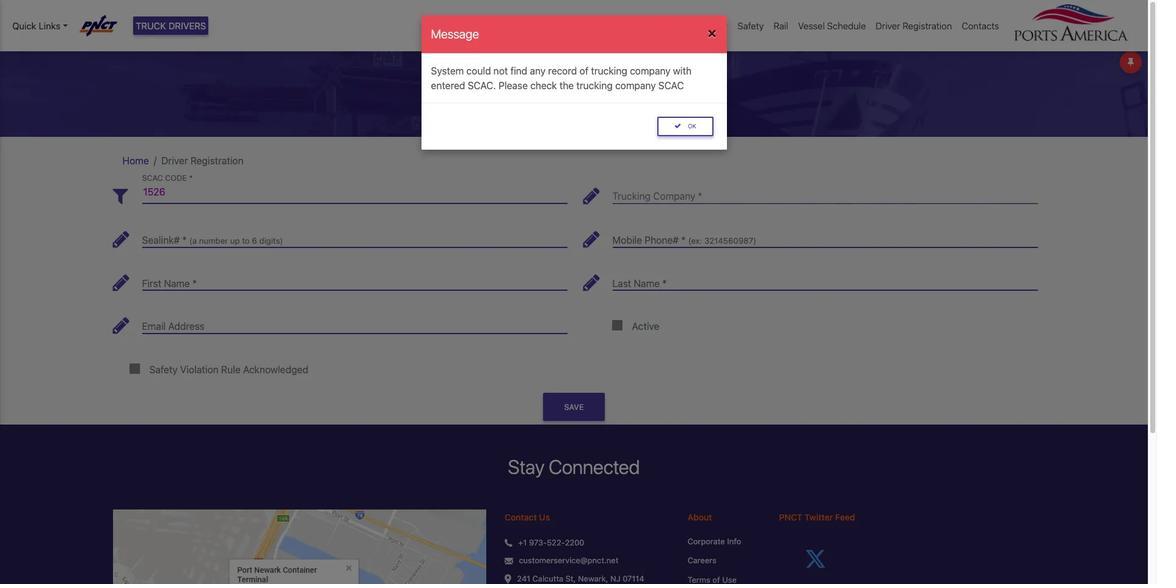 Task type: locate. For each thing, give the bounding box(es) containing it.
schedule
[[828, 20, 866, 31]]

system could not find any record of trucking company with entered scac. please check the trucking company scac
[[431, 65, 692, 91]]

contact us
[[505, 512, 550, 522]]

1 vertical spatial safety
[[149, 364, 178, 375]]

0 horizontal spatial home
[[123, 155, 149, 166]]

× document
[[421, 15, 727, 150]]

0 vertical spatial safety
[[738, 20, 764, 31]]

email address
[[142, 321, 205, 332]]

None text field
[[142, 225, 567, 247]]

1 vertical spatial home
[[123, 155, 149, 166]]

1 name from the left
[[164, 278, 190, 289]]

None search field
[[142, 181, 567, 204]]

0 vertical spatial company
[[630, 65, 671, 76]]

1 horizontal spatial home
[[631, 20, 656, 31]]

0 horizontal spatial home link
[[123, 155, 149, 166]]

any
[[530, 65, 546, 76]]

registration
[[903, 20, 952, 31], [552, 80, 649, 104], [191, 155, 244, 166]]

phone#
[[645, 235, 679, 246]]

0 horizontal spatial registration
[[191, 155, 244, 166]]

0 vertical spatial trucking
[[591, 65, 628, 76]]

company up scac
[[630, 65, 671, 76]]

links
[[39, 20, 60, 31]]

1 horizontal spatial safety
[[738, 20, 764, 31]]

safety left 'rail' on the top of page
[[738, 20, 764, 31]]

2 horizontal spatial driver
[[876, 20, 901, 31]]

home link
[[626, 14, 661, 38], [123, 155, 149, 166]]

Trucking Company * text field
[[613, 181, 1038, 204]]

rail link
[[769, 14, 794, 38]]

check image
[[675, 123, 682, 129]]

sealink# * (a number up to 6 digits)
[[142, 235, 283, 246]]

* for first name *
[[193, 278, 197, 289]]

safety left violation at the bottom left of page
[[149, 364, 178, 375]]

1 horizontal spatial home link
[[626, 14, 661, 38]]

trucking down of
[[577, 80, 613, 91]]

first
[[142, 278, 161, 289]]

1 vertical spatial registration
[[552, 80, 649, 104]]

of
[[580, 65, 589, 76]]

2 name from the left
[[634, 278, 660, 289]]

1 horizontal spatial registration
[[552, 80, 649, 104]]

Last Name * text field
[[613, 268, 1038, 291]]

1 vertical spatial driver
[[499, 80, 548, 104]]

0 horizontal spatial name
[[164, 278, 190, 289]]

×
[[708, 24, 717, 41]]

name right first
[[164, 278, 190, 289]]

with
[[673, 65, 692, 76]]

stay connected
[[508, 456, 640, 479]]

safety inside safety link
[[738, 20, 764, 31]]

trucking right of
[[591, 65, 628, 76]]

safety link
[[733, 14, 769, 38]]

about
[[688, 512, 712, 522]]

stay
[[508, 456, 545, 479]]

1 horizontal spatial driver registration
[[499, 80, 649, 104]]

(a
[[189, 236, 197, 246]]

driver
[[876, 20, 901, 31], [499, 80, 548, 104], [161, 155, 188, 166]]

scac.
[[468, 80, 496, 91]]

0 vertical spatial home
[[631, 20, 656, 31]]

* right last
[[663, 278, 667, 289]]

ok
[[686, 123, 697, 129]]

mobile phone# * (ex: 3214560987)
[[613, 235, 757, 246]]

safety
[[738, 20, 764, 31], [149, 364, 178, 375]]

home
[[631, 20, 656, 31], [123, 155, 149, 166]]

record
[[548, 65, 577, 76]]

*
[[698, 191, 703, 202], [182, 235, 187, 246], [682, 235, 686, 246], [193, 278, 197, 289], [663, 278, 667, 289]]

feed
[[836, 512, 855, 522]]

not
[[494, 65, 508, 76]]

name for last
[[634, 278, 660, 289]]

safety violation rule acknowledged
[[149, 364, 308, 375]]

1 vertical spatial home link
[[123, 155, 149, 166]]

0 vertical spatial driver registration
[[876, 20, 952, 31]]

contact
[[505, 512, 537, 522]]

name for first
[[164, 278, 190, 289]]

2 horizontal spatial registration
[[903, 20, 952, 31]]

could
[[467, 65, 491, 76]]

* right 'company'
[[698, 191, 703, 202]]

name right last
[[634, 278, 660, 289]]

pnct
[[779, 512, 803, 522]]

company
[[630, 65, 671, 76], [616, 80, 656, 91]]

* down (a
[[193, 278, 197, 289]]

find
[[511, 65, 528, 76]]

0 horizontal spatial driver registration
[[161, 155, 244, 166]]

company left scac
[[616, 80, 656, 91]]

* left '(ex:'
[[682, 235, 686, 246]]

ok button
[[658, 117, 714, 136]]

1 vertical spatial driver registration
[[499, 80, 649, 104]]

1 horizontal spatial name
[[634, 278, 660, 289]]

quick links
[[12, 20, 60, 31]]

trucking
[[591, 65, 628, 76], [577, 80, 613, 91]]

0 horizontal spatial safety
[[149, 364, 178, 375]]

2 horizontal spatial driver registration
[[876, 20, 952, 31]]

2 vertical spatial driver
[[161, 155, 188, 166]]

None text field
[[613, 225, 1038, 247]]

rail
[[774, 20, 789, 31]]

name
[[164, 278, 190, 289], [634, 278, 660, 289]]

2 vertical spatial registration
[[191, 155, 244, 166]]

driver registration
[[876, 20, 952, 31], [499, 80, 649, 104], [161, 155, 244, 166]]



Task type: describe. For each thing, give the bounding box(es) containing it.
Email Address text field
[[142, 311, 567, 334]]

connected
[[549, 456, 640, 479]]

us
[[539, 512, 550, 522]]

contacts
[[962, 20, 1000, 31]]

system
[[431, 65, 464, 76]]

pnct twitter feed
[[779, 512, 855, 522]]

safety for safety
[[738, 20, 764, 31]]

digits)
[[259, 236, 283, 246]]

safety for safety violation rule acknowledged
[[149, 364, 178, 375]]

vessel schedule link
[[794, 14, 871, 38]]

6
[[252, 236, 257, 246]]

0 vertical spatial driver
[[876, 20, 901, 31]]

violation
[[180, 364, 219, 375]]

address
[[168, 321, 205, 332]]

* for mobile phone# * (ex: 3214560987)
[[682, 235, 686, 246]]

to
[[242, 236, 250, 246]]

quick links link
[[12, 19, 68, 33]]

* for trucking company *
[[698, 191, 703, 202]]

rule
[[221, 364, 241, 375]]

message
[[431, 27, 479, 41]]

3214560987)
[[705, 236, 757, 246]]

1 horizontal spatial driver
[[499, 80, 548, 104]]

company
[[654, 191, 696, 202]]

trucking company *
[[613, 191, 703, 202]]

0 vertical spatial registration
[[903, 20, 952, 31]]

scac
[[659, 80, 684, 91]]

up
[[230, 236, 240, 246]]

vessel schedule
[[798, 20, 866, 31]]

please
[[499, 80, 528, 91]]

acknowledged
[[243, 364, 308, 375]]

entered
[[431, 80, 465, 91]]

2 vertical spatial driver registration
[[161, 155, 244, 166]]

driver registration link
[[871, 14, 957, 38]]

email
[[142, 321, 166, 332]]

sealink#
[[142, 235, 180, 246]]

trucking
[[613, 191, 651, 202]]

(ex:
[[689, 236, 703, 246]]

last name *
[[613, 278, 667, 289]]

* left (a
[[182, 235, 187, 246]]

last
[[613, 278, 632, 289]]

quick
[[12, 20, 36, 31]]

First Name * text field
[[142, 268, 567, 291]]

the
[[560, 80, 574, 91]]

* for last name *
[[663, 278, 667, 289]]

1 vertical spatial trucking
[[577, 80, 613, 91]]

1 vertical spatial company
[[616, 80, 656, 91]]

number
[[199, 236, 228, 246]]

mobile
[[613, 235, 642, 246]]

vessel
[[798, 20, 825, 31]]

twitter
[[805, 512, 833, 522]]

check
[[531, 80, 557, 91]]

0 horizontal spatial driver
[[161, 155, 188, 166]]

first name *
[[142, 278, 197, 289]]

× button
[[698, 15, 727, 50]]

contacts link
[[957, 14, 1005, 38]]

0 vertical spatial home link
[[626, 14, 661, 38]]

active
[[632, 321, 660, 332]]



Task type: vqa. For each thing, say whether or not it's contained in the screenshot.
152697's METZ452022
no



